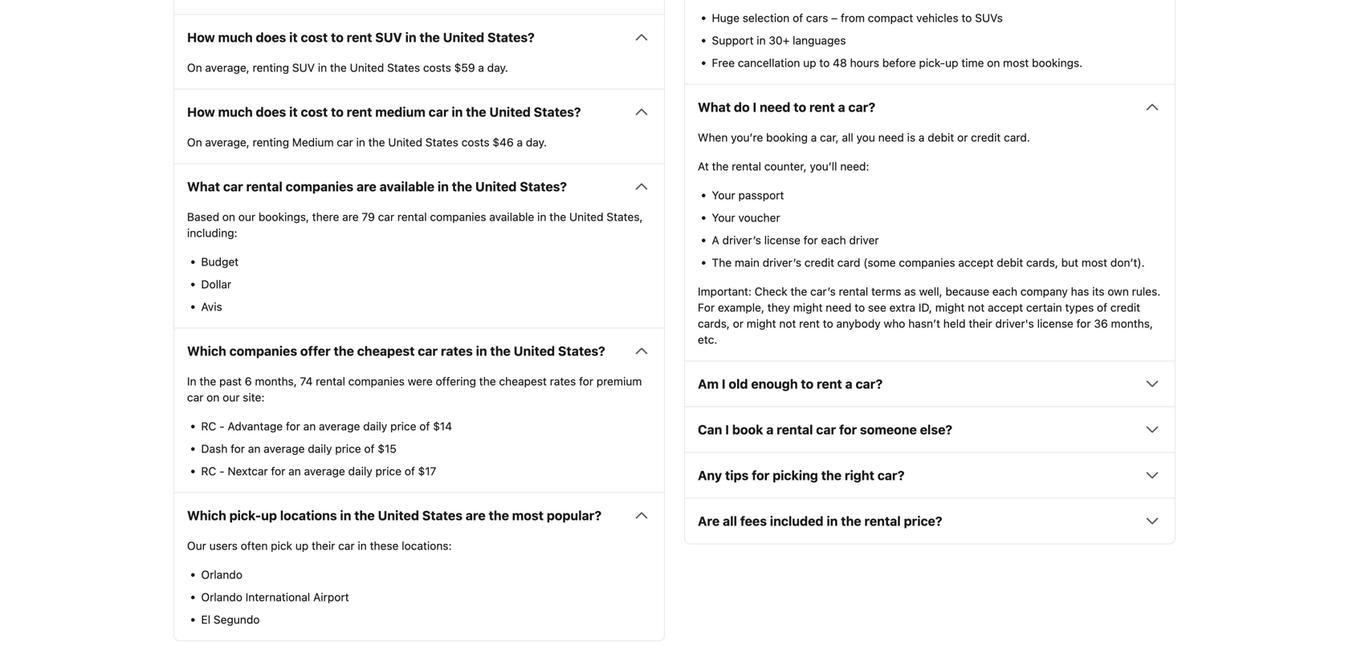 Task type: locate. For each thing, give the bounding box(es) containing it.
2 rc from the top
[[201, 465, 216, 478]]

cost inside dropdown button
[[301, 30, 328, 45]]

car up were
[[418, 344, 438, 359]]

states up locations:
[[422, 508, 463, 523]]

rental
[[732, 160, 761, 173], [246, 179, 283, 194], [397, 210, 427, 223], [839, 285, 868, 298], [316, 375, 345, 388], [777, 422, 813, 437], [864, 514, 901, 529]]

2 does from the top
[[256, 104, 286, 119]]

compact
[[868, 11, 913, 24]]

0 vertical spatial states
[[387, 61, 420, 74]]

1 vertical spatial -
[[219, 465, 225, 478]]

1 cost from the top
[[301, 30, 328, 45]]

0 vertical spatial credit
[[971, 131, 1001, 144]]

0 vertical spatial all
[[842, 131, 853, 144]]

1 vertical spatial need
[[878, 131, 904, 144]]

are inside 'dropdown button'
[[357, 179, 377, 194]]

how much does it cost to rent suv in the united states?
[[187, 30, 535, 45]]

car down in
[[187, 391, 204, 404]]

1 horizontal spatial driver's
[[763, 256, 801, 269]]

renting for how much does it cost to rent medium car in the united states?
[[253, 136, 289, 149]]

- up 'dash'
[[219, 420, 225, 433]]

day. right $59
[[487, 61, 508, 74]]

i inside 'dropdown button'
[[753, 99, 757, 115]]

your
[[712, 189, 735, 202], [712, 211, 735, 224]]

rental up picking at the bottom right of page
[[777, 422, 813, 437]]

1 vertical spatial their
[[312, 539, 335, 553]]

1 much from the top
[[218, 30, 253, 45]]

rc for rc - nextcar for an average daily price of $17
[[201, 465, 216, 478]]

0 vertical spatial are
[[357, 179, 377, 194]]

1 horizontal spatial need
[[826, 301, 852, 314]]

0 horizontal spatial or
[[733, 317, 744, 330]]

0 vertical spatial renting
[[253, 61, 289, 74]]

how much does it cost to rent suv in the united states? button
[[187, 28, 651, 47]]

how inside dropdown button
[[187, 104, 215, 119]]

1 vertical spatial suv
[[292, 61, 315, 74]]

at
[[698, 160, 709, 173]]

0 vertical spatial average,
[[205, 61, 250, 74]]

1 horizontal spatial available
[[489, 210, 534, 223]]

their right held on the top right of the page
[[969, 317, 992, 330]]

license down the voucher
[[764, 234, 801, 247]]

does inside how much does it cost to rent medium car in the united states? dropdown button
[[256, 104, 286, 119]]

driver
[[849, 234, 879, 247]]

orlando up el segundo
[[201, 591, 242, 604]]

pick- up often
[[229, 508, 261, 523]]

1 horizontal spatial or
[[957, 131, 968, 144]]

all left you
[[842, 131, 853, 144]]

not down they at right top
[[779, 317, 796, 330]]

1 does from the top
[[256, 30, 286, 45]]

available down $46 on the left top of page
[[489, 210, 534, 223]]

companies
[[286, 179, 353, 194], [430, 210, 486, 223], [899, 256, 955, 269], [229, 344, 297, 359], [348, 375, 405, 388]]

which up our
[[187, 508, 226, 523]]

0 horizontal spatial rates
[[441, 344, 473, 359]]

0 vertical spatial does
[[256, 30, 286, 45]]

i for old
[[722, 376, 726, 392]]

rent up on average, renting suv in the united states costs $59 a day.
[[347, 30, 372, 45]]

2 it from the top
[[289, 104, 298, 119]]

1 your from the top
[[712, 189, 735, 202]]

price down rc - advantage for an average daily price of $14
[[335, 442, 361, 456]]

1 vertical spatial debit
[[997, 256, 1023, 269]]

0 vertical spatial accept
[[958, 256, 994, 269]]

anybody
[[836, 317, 881, 330]]

types
[[1065, 301, 1094, 314]]

1 vertical spatial it
[[289, 104, 298, 119]]

their
[[969, 317, 992, 330], [312, 539, 335, 553]]

car? for am i old enough to rent a car?
[[856, 376, 883, 392]]

0 horizontal spatial might
[[747, 317, 776, 330]]

states?
[[487, 30, 535, 45], [534, 104, 581, 119], [520, 179, 567, 194], [558, 344, 605, 359]]

own
[[1108, 285, 1129, 298]]

2 how from the top
[[187, 104, 215, 119]]

of left $15
[[364, 442, 375, 456]]

on up the including:
[[222, 210, 235, 223]]

1 horizontal spatial an
[[288, 465, 301, 478]]

need left "is"
[[878, 131, 904, 144]]

day. right $46 on the left top of page
[[526, 136, 547, 149]]

most left the popular?
[[512, 508, 544, 523]]

average down dash for an average daily price of $15
[[304, 465, 345, 478]]

main
[[735, 256, 760, 269]]

0 horizontal spatial debit
[[928, 131, 954, 144]]

car? up when you're booking a car, all you need is a debit or credit card.
[[848, 99, 875, 115]]

1 - from the top
[[219, 420, 225, 433]]

pick- right before at top right
[[919, 56, 945, 69]]

1 vertical spatial driver's
[[763, 256, 801, 269]]

1 vertical spatial credit
[[804, 256, 834, 269]]

2 much from the top
[[218, 104, 253, 119]]

1 vertical spatial pick-
[[229, 508, 261, 523]]

0 vertical spatial it
[[289, 30, 298, 45]]

0 vertical spatial i
[[753, 99, 757, 115]]

0 horizontal spatial what
[[187, 179, 220, 194]]

it up medium at the top left of page
[[289, 104, 298, 119]]

cost up on average, renting suv in the united states costs $59 a day.
[[301, 30, 328, 45]]

rent up car,
[[809, 99, 835, 115]]

of
[[793, 11, 803, 24], [1097, 301, 1107, 314], [419, 420, 430, 433], [364, 442, 375, 456], [405, 465, 415, 478]]

to left suvs at the right of the page
[[962, 11, 972, 24]]

the
[[420, 30, 440, 45], [330, 61, 347, 74], [466, 104, 486, 119], [368, 136, 385, 149], [712, 160, 729, 173], [452, 179, 472, 194], [549, 210, 566, 223], [791, 285, 807, 298], [334, 344, 354, 359], [490, 344, 511, 359], [199, 375, 216, 388], [479, 375, 496, 388], [821, 468, 842, 483], [354, 508, 375, 523], [489, 508, 509, 523], [841, 514, 861, 529]]

does for how much does it cost to rent medium car in the united states?
[[256, 104, 286, 119]]

0 horizontal spatial suv
[[292, 61, 315, 74]]

a
[[478, 61, 484, 74], [838, 99, 845, 115], [811, 131, 817, 144], [919, 131, 925, 144], [517, 136, 523, 149], [845, 376, 853, 392], [766, 422, 774, 437]]

cards, left but
[[1026, 256, 1058, 269]]

states? inside dropdown button
[[534, 104, 581, 119]]

the
[[712, 256, 732, 269]]

rent up can i book a rental car for someone else?
[[817, 376, 842, 392]]

available inside 'dropdown button'
[[380, 179, 434, 194]]

1 vertical spatial cheapest
[[499, 375, 547, 388]]

i
[[753, 99, 757, 115], [722, 376, 726, 392], [725, 422, 729, 437]]

it inside dropdown button
[[289, 30, 298, 45]]

car up the including:
[[223, 179, 243, 194]]

to inside 'dropdown button'
[[794, 99, 806, 115]]

a up car,
[[838, 99, 845, 115]]

much
[[218, 30, 253, 45], [218, 104, 253, 119]]

on average, renting suv in the united states costs $59 a day.
[[187, 61, 508, 74]]

not down because
[[968, 301, 985, 314]]

2 your from the top
[[712, 211, 735, 224]]

car? inside dropdown button
[[877, 468, 905, 483]]

0 vertical spatial rc
[[201, 420, 216, 433]]

united inside dropdown button
[[489, 104, 531, 119]]

costs left $59
[[423, 61, 451, 74]]

your passport
[[712, 189, 784, 202]]

car right 79
[[378, 210, 394, 223]]

for inside the important: check the car's rental terms as well, because each company has its own rules. for example, they might need to see extra id, might not accept certain types of credit cards, or might not rent to anybody who hasn't held their driver's license for 36 months, etc.
[[1077, 317, 1091, 330]]

suv
[[375, 30, 402, 45], [292, 61, 315, 74]]

any
[[698, 468, 722, 483]]

cards, inside the important: check the car's rental terms as well, because each company has its own rules. for example, they might need to see extra id, might not accept certain types of credit cards, or might not rent to anybody who hasn't held their driver's license for 36 months, etc.
[[698, 317, 730, 330]]

car right medium at the left top of the page
[[429, 104, 449, 119]]

credit inside the important: check the car's rental terms as well, because each company has its own rules. for example, they might need to see extra id, might not accept certain types of credit cards, or might not rent to anybody who hasn't held their driver's license for 36 months, etc.
[[1110, 301, 1140, 314]]

months, inside in the past 6 months, 74 rental companies were offering the cheapest rates for premium car on our site:
[[255, 375, 297, 388]]

months, inside the important: check the car's rental terms as well, because each company has its own rules. for example, they might need to see extra id, might not accept certain types of credit cards, or might not rent to anybody who hasn't held their driver's license for 36 months, etc.
[[1111, 317, 1153, 330]]

orlando
[[201, 568, 242, 582], [201, 591, 242, 604]]

terms
[[871, 285, 901, 298]]

need down car's
[[826, 301, 852, 314]]

car,
[[820, 131, 839, 144]]

an down advantage
[[248, 442, 261, 456]]

your up your voucher
[[712, 189, 735, 202]]

daily up the rc - nextcar for an average daily price of $17
[[308, 442, 332, 456]]

does for how much does it cost to rent suv in the united states?
[[256, 30, 286, 45]]

from
[[841, 11, 865, 24]]

how much does it cost to rent medium car in the united states? button
[[187, 102, 651, 121]]

companies up there
[[286, 179, 353, 194]]

1 vertical spatial all
[[723, 514, 737, 529]]

cheapest up were
[[357, 344, 415, 359]]

1 horizontal spatial each
[[992, 285, 1017, 298]]

0 vertical spatial each
[[821, 234, 846, 247]]

united inside the based on our bookings, there are 79 car rental companies available in the united states, including:
[[569, 210, 604, 223]]

premium
[[596, 375, 642, 388]]

which for which companies offer the cheapest car rates  in the united states?
[[187, 344, 226, 359]]

for up car's
[[804, 234, 818, 247]]

what for what car rental companies are available in the united states?
[[187, 179, 220, 194]]

united inside 'dropdown button'
[[475, 179, 517, 194]]

states down how much does it cost to rent suv in the united states? dropdown button
[[387, 61, 420, 74]]

etc.
[[698, 333, 717, 346]]

cost up medium at the top left of page
[[301, 104, 328, 119]]

0 vertical spatial driver's
[[722, 234, 761, 247]]

international
[[245, 591, 310, 604]]

0 vertical spatial not
[[968, 301, 985, 314]]

site:
[[243, 391, 265, 404]]

0 vertical spatial on
[[187, 61, 202, 74]]

2 on from the top
[[187, 136, 202, 149]]

daily
[[363, 420, 387, 433], [308, 442, 332, 456], [348, 465, 372, 478]]

0 vertical spatial most
[[1003, 56, 1029, 69]]

are
[[698, 514, 720, 529]]

including:
[[187, 226, 237, 240]]

1 horizontal spatial most
[[1003, 56, 1029, 69]]

1 horizontal spatial on
[[222, 210, 235, 223]]

what inside what car rental companies are available in the united states? 'dropdown button'
[[187, 179, 220, 194]]

states down how much does it cost to rent medium car in the united states? dropdown button
[[425, 136, 458, 149]]

1 horizontal spatial their
[[969, 317, 992, 330]]

1 horizontal spatial credit
[[971, 131, 1001, 144]]

1 orlando from the top
[[201, 568, 242, 582]]

much inside dropdown button
[[218, 30, 253, 45]]

might down they at right top
[[747, 317, 776, 330]]

companies inside dropdown button
[[229, 344, 297, 359]]

1 vertical spatial on
[[187, 136, 202, 149]]

i inside dropdown button
[[725, 422, 729, 437]]

rent inside 'dropdown button'
[[809, 99, 835, 115]]

2 renting from the top
[[253, 136, 289, 149]]

2 vertical spatial most
[[512, 508, 544, 523]]

up up pick
[[261, 508, 277, 523]]

1 on from the top
[[187, 61, 202, 74]]

0 vertical spatial need
[[760, 99, 791, 115]]

0 vertical spatial average
[[319, 420, 360, 433]]

months, right 36
[[1111, 317, 1153, 330]]

important:
[[698, 285, 752, 298]]

how for how much does it cost to rent medium car in the united states?
[[187, 104, 215, 119]]

are all fees included in the rental price?
[[698, 514, 942, 529]]

included
[[770, 514, 824, 529]]

suv up on average, renting suv in the united states costs $59 a day.
[[375, 30, 402, 45]]

1 vertical spatial average,
[[205, 136, 250, 149]]

our left bookings,
[[238, 210, 255, 223]]

1 it from the top
[[289, 30, 298, 45]]

i inside dropdown button
[[722, 376, 726, 392]]

2 vertical spatial states
[[422, 508, 463, 523]]

1 vertical spatial how
[[187, 104, 215, 119]]

car inside dropdown button
[[429, 104, 449, 119]]

2 average, from the top
[[205, 136, 250, 149]]

0 horizontal spatial all
[[723, 514, 737, 529]]

to
[[962, 11, 972, 24], [331, 30, 344, 45], [819, 56, 830, 69], [794, 99, 806, 115], [331, 104, 344, 119], [855, 301, 865, 314], [823, 317, 833, 330], [801, 376, 814, 392]]

accept up driver's
[[988, 301, 1023, 314]]

credit left card.
[[971, 131, 1001, 144]]

to up on average, renting suv in the united states costs $59 a day.
[[331, 30, 344, 45]]

0 horizontal spatial months,
[[255, 375, 297, 388]]

i right do
[[753, 99, 757, 115]]

a inside the am i old enough to rent a car? dropdown button
[[845, 376, 853, 392]]

rc up 'dash'
[[201, 420, 216, 433]]

0 vertical spatial suv
[[375, 30, 402, 45]]

cheapest inside in the past 6 months, 74 rental companies were offering the cheapest rates for premium car on our site:
[[499, 375, 547, 388]]

1 vertical spatial accept
[[988, 301, 1023, 314]]

1 horizontal spatial what
[[698, 99, 731, 115]]

pick-
[[919, 56, 945, 69], [229, 508, 261, 523]]

0 horizontal spatial credit
[[804, 256, 834, 269]]

1 how from the top
[[187, 30, 215, 45]]

1 vertical spatial orlando
[[201, 591, 242, 604]]

1 vertical spatial an
[[248, 442, 261, 456]]

need inside 'dropdown button'
[[760, 99, 791, 115]]

companies down what car rental companies are available in the united states? 'dropdown button'
[[430, 210, 486, 223]]

a up can i book a rental car for someone else?
[[845, 376, 853, 392]]

car? inside dropdown button
[[856, 376, 883, 392]]

rental inside the based on our bookings, there are 79 car rental companies available in the united states, including:
[[397, 210, 427, 223]]

1 horizontal spatial all
[[842, 131, 853, 144]]

0 vertical spatial on
[[987, 56, 1000, 69]]

credit
[[971, 131, 1001, 144], [804, 256, 834, 269], [1110, 301, 1140, 314]]

1 average, from the top
[[205, 61, 250, 74]]

states for costs
[[387, 61, 420, 74]]

states inside dropdown button
[[422, 508, 463, 523]]

1 vertical spatial available
[[489, 210, 534, 223]]

bookings.
[[1032, 56, 1083, 69]]

huge selection of cars – from compact vehicles to suvs
[[712, 11, 1003, 24]]

1 vertical spatial car?
[[856, 376, 883, 392]]

price down $15
[[375, 465, 402, 478]]

0 vertical spatial pick-
[[919, 56, 945, 69]]

1 rc from the top
[[201, 420, 216, 433]]

cost inside dropdown button
[[301, 104, 328, 119]]

2 vertical spatial daily
[[348, 465, 372, 478]]

a right book
[[766, 422, 774, 437]]

most
[[1003, 56, 1029, 69], [1082, 256, 1107, 269], [512, 508, 544, 523]]

does inside how much does it cost to rent suv in the united states? dropdown button
[[256, 30, 286, 45]]

credit down own
[[1110, 301, 1140, 314]]

74
[[300, 375, 313, 388]]

their inside the important: check the car's rental terms as well, because each company has its own rules. for example, they might need to see extra id, might not accept certain types of credit cards, or might not rent to anybody who hasn't held their driver's license for 36 months, etc.
[[969, 317, 992, 330]]

much inside dropdown button
[[218, 104, 253, 119]]

0 vertical spatial months,
[[1111, 317, 1153, 330]]

but
[[1061, 256, 1079, 269]]

1 vertical spatial daily
[[308, 442, 332, 456]]

all inside are all fees included in the rental price? dropdown button
[[723, 514, 737, 529]]

our users often pick up their car in these locations:
[[187, 539, 452, 553]]

states for are
[[422, 508, 463, 523]]

0 horizontal spatial an
[[248, 442, 261, 456]]

2 which from the top
[[187, 508, 226, 523]]

1 horizontal spatial suv
[[375, 30, 402, 45]]

credit up car's
[[804, 256, 834, 269]]

i left old on the bottom
[[722, 376, 726, 392]]

it up on average, renting suv in the united states costs $59 a day.
[[289, 30, 298, 45]]

based on our bookings, there are 79 car rental companies available in the united states, including:
[[187, 210, 643, 240]]

rental left price?
[[864, 514, 901, 529]]

of up 36
[[1097, 301, 1107, 314]]

company
[[1020, 285, 1068, 298]]

states? inside 'dropdown button'
[[520, 179, 567, 194]]

1 which from the top
[[187, 344, 226, 359]]

on
[[987, 56, 1000, 69], [222, 210, 235, 223], [207, 391, 220, 404]]

or
[[957, 131, 968, 144], [733, 317, 744, 330]]

for down "types"
[[1077, 317, 1091, 330]]

companies inside in the past 6 months, 74 rental companies were offering the cheapest rates for premium car on our site:
[[348, 375, 405, 388]]

it inside dropdown button
[[289, 104, 298, 119]]

1 vertical spatial are
[[342, 210, 359, 223]]

hasn't
[[908, 317, 940, 330]]

are
[[357, 179, 377, 194], [342, 210, 359, 223], [466, 508, 486, 523]]

rates up offering
[[441, 344, 473, 359]]

most for but
[[1082, 256, 1107, 269]]

0 horizontal spatial available
[[380, 179, 434, 194]]

which pick-up locations in the united states are the most popular?
[[187, 508, 602, 523]]

months,
[[1111, 317, 1153, 330], [255, 375, 297, 388]]

all right are
[[723, 514, 737, 529]]

price for $14
[[390, 420, 416, 433]]

what inside what do i need to rent a car? 'dropdown button'
[[698, 99, 731, 115]]

how for how much does it cost to rent suv in the united states?
[[187, 30, 215, 45]]

0 vertical spatial license
[[764, 234, 801, 247]]

has
[[1071, 285, 1089, 298]]

0 vertical spatial what
[[698, 99, 731, 115]]

car? right right
[[877, 468, 905, 483]]

0 vertical spatial your
[[712, 189, 735, 202]]

a left car,
[[811, 131, 817, 144]]

for right 'dash'
[[231, 442, 245, 456]]

renting
[[253, 61, 289, 74], [253, 136, 289, 149]]

1 horizontal spatial day.
[[526, 136, 547, 149]]

car
[[429, 104, 449, 119], [337, 136, 353, 149], [223, 179, 243, 194], [378, 210, 394, 223], [418, 344, 438, 359], [187, 391, 204, 404], [816, 422, 836, 437], [338, 539, 355, 553]]

0 horizontal spatial not
[[779, 317, 796, 330]]

2 horizontal spatial need
[[878, 131, 904, 144]]

2 - from the top
[[219, 465, 225, 478]]

1 horizontal spatial license
[[1037, 317, 1074, 330]]

2 cost from the top
[[301, 104, 328, 119]]

i for book
[[725, 422, 729, 437]]

0 horizontal spatial costs
[[423, 61, 451, 74]]

not
[[968, 301, 985, 314], [779, 317, 796, 330]]

each up driver's
[[992, 285, 1017, 298]]

debit
[[928, 131, 954, 144], [997, 256, 1023, 269]]

rental up bookings,
[[246, 179, 283, 194]]

book
[[732, 422, 763, 437]]

avis
[[201, 300, 222, 313]]

0 horizontal spatial cheapest
[[357, 344, 415, 359]]

voucher
[[738, 211, 780, 224]]

(some
[[863, 256, 896, 269]]

what up based
[[187, 179, 220, 194]]

pick- inside dropdown button
[[229, 508, 261, 523]]

driver's down a driver's license for each driver
[[763, 256, 801, 269]]

which for which pick-up locations in the united states are the most popular?
[[187, 508, 226, 523]]

1 horizontal spatial months,
[[1111, 317, 1153, 330]]

rent down car's
[[799, 317, 820, 330]]

on right time
[[987, 56, 1000, 69]]

how inside dropdown button
[[187, 30, 215, 45]]

the inside the important: check the car's rental terms as well, because each company has its own rules. for example, they might need to see extra id, might not accept certain types of credit cards, or might not rent to anybody who hasn't held their driver's license for 36 months, etc.
[[791, 285, 807, 298]]

1 vertical spatial on
[[222, 210, 235, 223]]

any tips for picking the right car? button
[[698, 466, 1162, 485]]

1 vertical spatial which
[[187, 508, 226, 523]]

our inside the based on our bookings, there are 79 car rental companies available in the united states, including:
[[238, 210, 255, 223]]

rental right '74'
[[316, 375, 345, 388]]

0 vertical spatial available
[[380, 179, 434, 194]]

0 horizontal spatial cards,
[[698, 317, 730, 330]]

to up medium at the top left of page
[[331, 104, 344, 119]]

car? inside 'dropdown button'
[[848, 99, 875, 115]]

held
[[943, 317, 966, 330]]

on down past
[[207, 391, 220, 404]]

up
[[803, 56, 816, 69], [945, 56, 958, 69], [261, 508, 277, 523], [295, 539, 309, 553]]

a driver's license for each driver
[[712, 234, 879, 247]]

0 horizontal spatial pick-
[[229, 508, 261, 523]]

accept
[[958, 256, 994, 269], [988, 301, 1023, 314]]

2 vertical spatial i
[[725, 422, 729, 437]]

companies inside 'dropdown button'
[[286, 179, 353, 194]]

- for nextcar
[[219, 465, 225, 478]]

companies up 6
[[229, 344, 297, 359]]

companies down which companies offer the cheapest car rates  in the united states?
[[348, 375, 405, 388]]

your up a
[[712, 211, 735, 224]]

which companies offer the cheapest car rates  in the united states? button
[[187, 342, 651, 361]]

costs left $46 on the left top of page
[[461, 136, 490, 149]]

license down certain
[[1037, 317, 1074, 330]]

up down 'languages'
[[803, 56, 816, 69]]

i right the can
[[725, 422, 729, 437]]

our inside in the past 6 months, 74 rental companies were offering the cheapest rates for premium car on our site:
[[223, 391, 240, 404]]

for left someone
[[839, 422, 857, 437]]

an for advantage
[[303, 420, 316, 433]]

available up the based on our bookings, there are 79 car rental companies available in the united states, including:
[[380, 179, 434, 194]]

2 vertical spatial credit
[[1110, 301, 1140, 314]]

0 horizontal spatial need
[[760, 99, 791, 115]]

2 vertical spatial on
[[207, 391, 220, 404]]

an down dash for an average daily price of $15
[[288, 465, 301, 478]]

which
[[187, 344, 226, 359], [187, 508, 226, 523]]

0 vertical spatial much
[[218, 30, 253, 45]]

most left bookings.
[[1003, 56, 1029, 69]]

1 vertical spatial much
[[218, 104, 253, 119]]

what
[[698, 99, 731, 115], [187, 179, 220, 194]]

are inside dropdown button
[[466, 508, 486, 523]]

rental down you're
[[732, 160, 761, 173]]

1 renting from the top
[[253, 61, 289, 74]]

much for how much does it cost to rent suv in the united states?
[[218, 30, 253, 45]]

what for what do i need to rent a car?
[[698, 99, 731, 115]]

0 horizontal spatial driver's
[[722, 234, 761, 247]]

1 vertical spatial day.
[[526, 136, 547, 149]]

2 vertical spatial price
[[375, 465, 402, 478]]

1 vertical spatial our
[[223, 391, 240, 404]]

2 orlando from the top
[[201, 591, 242, 604]]

all
[[842, 131, 853, 144], [723, 514, 737, 529]]

an for nextcar
[[288, 465, 301, 478]]

well,
[[919, 285, 942, 298]]

each up the card
[[821, 234, 846, 247]]

average, for how much does it cost to rent suv in the united states?
[[205, 61, 250, 74]]

2 vertical spatial need
[[826, 301, 852, 314]]

can
[[698, 422, 722, 437]]

a inside can i book a rental car for someone else? dropdown button
[[766, 422, 774, 437]]



Task type: vqa. For each thing, say whether or not it's contained in the screenshot.
properties to the top
no



Task type: describe. For each thing, give the bounding box(es) containing it.
to inside dropdown button
[[331, 30, 344, 45]]

what do i need to rent a car?
[[698, 99, 875, 115]]

its
[[1092, 285, 1105, 298]]

0 vertical spatial debit
[[928, 131, 954, 144]]

check
[[755, 285, 787, 298]]

when
[[698, 131, 728, 144]]

can i book a rental car for someone else? button
[[698, 420, 1162, 439]]

el segundo
[[201, 613, 260, 627]]

suv inside dropdown button
[[375, 30, 402, 45]]

medium
[[375, 104, 426, 119]]

what car rental companies are available in the united states? button
[[187, 177, 651, 196]]

0 horizontal spatial license
[[764, 234, 801, 247]]

advantage
[[228, 420, 283, 433]]

on inside in the past 6 months, 74 rental companies were offering the cheapest rates for premium car on our site:
[[207, 391, 220, 404]]

companies inside the based on our bookings, there are 79 car rental companies available in the united states, including:
[[430, 210, 486, 223]]

price for $17
[[375, 465, 402, 478]]

for right "tips"
[[752, 468, 770, 483]]

car right medium at the top left of page
[[337, 136, 353, 149]]

on average, renting medium car in the united states costs $46 a day.
[[187, 136, 547, 149]]

1 vertical spatial average
[[264, 442, 305, 456]]

orlando for orlando international airport
[[201, 591, 242, 604]]

up inside dropdown button
[[261, 508, 277, 523]]

cars
[[806, 11, 828, 24]]

often
[[241, 539, 268, 553]]

0 vertical spatial cards,
[[1026, 256, 1058, 269]]

rental inside the important: check the car's rental terms as well, because each company has its own rules. for example, they might need to see extra id, might not accept certain types of credit cards, or might not rent to anybody who hasn't held their driver's license for 36 months, etc.
[[839, 285, 868, 298]]

each inside the important: check the car's rental terms as well, because each company has its own rules. for example, they might need to see extra id, might not accept certain types of credit cards, or might not rent to anybody who hasn't held their driver's license for 36 months, etc.
[[992, 285, 1017, 298]]

on for how much does it cost to rent medium car in the united states?
[[187, 136, 202, 149]]

there
[[312, 210, 339, 223]]

need:
[[840, 160, 869, 173]]

or inside the important: check the car's rental terms as well, because each company has its own rules. for example, they might need to see extra id, might not accept certain types of credit cards, or might not rent to anybody who hasn't held their driver's license for 36 months, etc.
[[733, 317, 744, 330]]

2 horizontal spatial might
[[935, 301, 965, 314]]

pick
[[271, 539, 292, 553]]

the inside 'dropdown button'
[[452, 179, 472, 194]]

at the rental counter, you'll need:
[[698, 160, 869, 173]]

enough
[[751, 376, 798, 392]]

average for nextcar
[[304, 465, 345, 478]]

36
[[1094, 317, 1108, 330]]

$59
[[454, 61, 475, 74]]

1 horizontal spatial not
[[968, 301, 985, 314]]

hours
[[850, 56, 879, 69]]

need inside the important: check the car's rental terms as well, because each company has its own rules. for example, they might need to see extra id, might not accept certain types of credit cards, or might not rent to anybody who hasn't held their driver's license for 36 months, etc.
[[826, 301, 852, 314]]

of inside the important: check the car's rental terms as well, because each company has its own rules. for example, they might need to see extra id, might not accept certain types of credit cards, or might not rent to anybody who hasn't held their driver's license for 36 months, etc.
[[1097, 301, 1107, 314]]

past
[[219, 375, 242, 388]]

1 horizontal spatial costs
[[461, 136, 490, 149]]

a right $46 on the left top of page
[[517, 136, 523, 149]]

of left "$17" in the left of the page
[[405, 465, 415, 478]]

because
[[945, 285, 989, 298]]

when you're booking a car, all you need is a debit or credit card.
[[698, 131, 1030, 144]]

your for your voucher
[[712, 211, 735, 224]]

languages
[[793, 34, 846, 47]]

else?
[[920, 422, 952, 437]]

to right enough
[[801, 376, 814, 392]]

in inside the based on our bookings, there are 79 car rental companies available in the united states, including:
[[537, 210, 546, 223]]

–
[[831, 11, 838, 24]]

on for how much does it cost to rent suv in the united states?
[[187, 61, 202, 74]]

average for advantage
[[319, 420, 360, 433]]

dollar
[[201, 278, 231, 291]]

a right $59
[[478, 61, 484, 74]]

car inside the based on our bookings, there are 79 car rental companies available in the united states, including:
[[378, 210, 394, 223]]

renting for how much does it cost to rent suv in the united states?
[[253, 61, 289, 74]]

certain
[[1026, 301, 1062, 314]]

to up anybody
[[855, 301, 865, 314]]

time
[[961, 56, 984, 69]]

$46
[[493, 136, 514, 149]]

of left cars
[[793, 11, 803, 24]]

in inside dropdown button
[[452, 104, 463, 119]]

the inside the based on our bookings, there are 79 car rental companies available in the united states, including:
[[549, 210, 566, 223]]

daily for nextcar
[[348, 465, 372, 478]]

most for on
[[1003, 56, 1029, 69]]

car inside in the past 6 months, 74 rental companies were offering the cheapest rates for premium car on our site:
[[187, 391, 204, 404]]

car? for what do i need to rent a car?
[[848, 99, 875, 115]]

they
[[767, 301, 790, 314]]

your voucher
[[712, 211, 780, 224]]

for up dash for an average daily price of $15
[[286, 420, 300, 433]]

medium
[[292, 136, 334, 149]]

which pick-up locations in the united states are the most popular? button
[[187, 506, 651, 525]]

counter,
[[764, 160, 807, 173]]

to left 48
[[819, 56, 830, 69]]

on inside the based on our bookings, there are 79 car rental companies available in the united states, including:
[[222, 210, 235, 223]]

much for how much does it cost to rent medium car in the united states?
[[218, 104, 253, 119]]

selection
[[743, 11, 790, 24]]

a right "is"
[[919, 131, 925, 144]]

as
[[904, 285, 916, 298]]

- for advantage
[[219, 420, 225, 433]]

support
[[712, 34, 754, 47]]

passport
[[738, 189, 784, 202]]

locations
[[280, 508, 337, 523]]

based
[[187, 210, 219, 223]]

rental inside dropdown button
[[864, 514, 901, 529]]

it for suv
[[289, 30, 298, 45]]

free cancellation up to 48 hours before pick-up time on most bookings.
[[712, 56, 1083, 69]]

orlando for orlando
[[201, 568, 242, 582]]

the inside dropdown button
[[466, 104, 486, 119]]

rental inside what car rental companies are available in the united states? 'dropdown button'
[[246, 179, 283, 194]]

1 vertical spatial price
[[335, 442, 361, 456]]

the main driver's credit card (some companies accept debit cards, but most don't).
[[712, 256, 1145, 269]]

30+
[[769, 34, 790, 47]]

1 horizontal spatial pick-
[[919, 56, 945, 69]]

for right the nextcar on the bottom of the page
[[271, 465, 285, 478]]

rates inside in the past 6 months, 74 rental companies were offering the cheapest rates for premium car on our site:
[[550, 375, 576, 388]]

before
[[882, 56, 916, 69]]

offering
[[436, 375, 476, 388]]

$17
[[418, 465, 436, 478]]

car up any tips for picking the right car?
[[816, 422, 836, 437]]

79
[[362, 210, 375, 223]]

6
[[245, 375, 252, 388]]

you'll
[[810, 160, 837, 173]]

cost for medium
[[301, 104, 328, 119]]

how much does it cost to rent medium car in the united states?
[[187, 104, 581, 119]]

am i old enough to rent a car?
[[698, 376, 883, 392]]

rc - nextcar for an average daily price of $17
[[201, 465, 436, 478]]

to left anybody
[[823, 317, 833, 330]]

card.
[[1004, 131, 1030, 144]]

are inside the based on our bookings, there are 79 car rental companies available in the united states, including:
[[342, 210, 359, 223]]

in
[[187, 375, 196, 388]]

you
[[856, 131, 875, 144]]

car's
[[810, 285, 836, 298]]

a inside what do i need to rent a car? 'dropdown button'
[[838, 99, 845, 115]]

rates inside "which companies offer the cheapest car rates  in the united states?" dropdown button
[[441, 344, 473, 359]]

2 horizontal spatial on
[[987, 56, 1000, 69]]

for inside in the past 6 months, 74 rental companies were offering the cheapest rates for premium car on our site:
[[579, 375, 593, 388]]

for
[[698, 301, 715, 314]]

tips
[[725, 468, 749, 483]]

0 vertical spatial costs
[[423, 61, 451, 74]]

rent inside dropdown button
[[347, 30, 372, 45]]

huge
[[712, 11, 740, 24]]

id,
[[919, 301, 932, 314]]

it for medium
[[289, 104, 298, 119]]

important: check the car's rental terms as well, because each company has its own rules. for example, they might need to see extra id, might not accept certain types of credit cards, or might not rent to anybody who hasn't held their driver's license for 36 months, etc.
[[698, 285, 1161, 346]]

offer
[[300, 344, 331, 359]]

car left the these
[[338, 539, 355, 553]]

price?
[[904, 514, 942, 529]]

daily for advantage
[[363, 420, 387, 433]]

rental inside in the past 6 months, 74 rental companies were offering the cheapest rates for premium car on our site:
[[316, 375, 345, 388]]

available inside the based on our bookings, there are 79 car rental companies available in the united states, including:
[[489, 210, 534, 223]]

car inside 'dropdown button'
[[223, 179, 243, 194]]

airport
[[313, 591, 349, 604]]

a
[[712, 234, 719, 247]]

1 vertical spatial states
[[425, 136, 458, 149]]

in the past 6 months, 74 rental companies were offering the cheapest rates for premium car on our site:
[[187, 375, 642, 404]]

what car rental companies are available in the united states?
[[187, 179, 567, 194]]

up left time
[[945, 56, 958, 69]]

free
[[712, 56, 735, 69]]

accept inside the important: check the car's rental terms as well, because each company has its own rules. for example, they might need to see extra id, might not accept certain types of credit cards, or might not rent to anybody who hasn't held their driver's license for 36 months, etc.
[[988, 301, 1023, 314]]

rental inside can i book a rental car for someone else? dropdown button
[[777, 422, 813, 437]]

budget
[[201, 255, 239, 268]]

most inside dropdown button
[[512, 508, 544, 523]]

up right pick
[[295, 539, 309, 553]]

do
[[734, 99, 750, 115]]

in inside 'dropdown button'
[[438, 179, 449, 194]]

card
[[837, 256, 860, 269]]

of left '$14'
[[419, 420, 430, 433]]

your for your passport
[[712, 189, 735, 202]]

license inside the important: check the car's rental terms as well, because each company has its own rules. for example, they might need to see extra id, might not accept certain types of credit cards, or might not rent to anybody who hasn't held their driver's license for 36 months, etc.
[[1037, 317, 1074, 330]]

cheapest inside dropdown button
[[357, 344, 415, 359]]

rc for rc - advantage for an average daily price of $14
[[201, 420, 216, 433]]

0 vertical spatial day.
[[487, 61, 508, 74]]

rent inside the important: check the car's rental terms as well, because each company has its own rules. for example, they might need to see extra id, might not accept certain types of credit cards, or might not rent to anybody who hasn't held their driver's license for 36 months, etc.
[[799, 317, 820, 330]]

don't).
[[1110, 256, 1145, 269]]

1 horizontal spatial might
[[793, 301, 823, 314]]

companies up well,
[[899, 256, 955, 269]]

average, for how much does it cost to rent medium car in the united states?
[[205, 136, 250, 149]]

rent up "on average, renting medium car in the united states costs $46 a day."
[[347, 104, 372, 119]]

cost for suv
[[301, 30, 328, 45]]

is
[[907, 131, 916, 144]]

extra
[[889, 301, 915, 314]]

any tips for picking the right car?
[[698, 468, 905, 483]]

can i book a rental car for someone else?
[[698, 422, 952, 437]]



